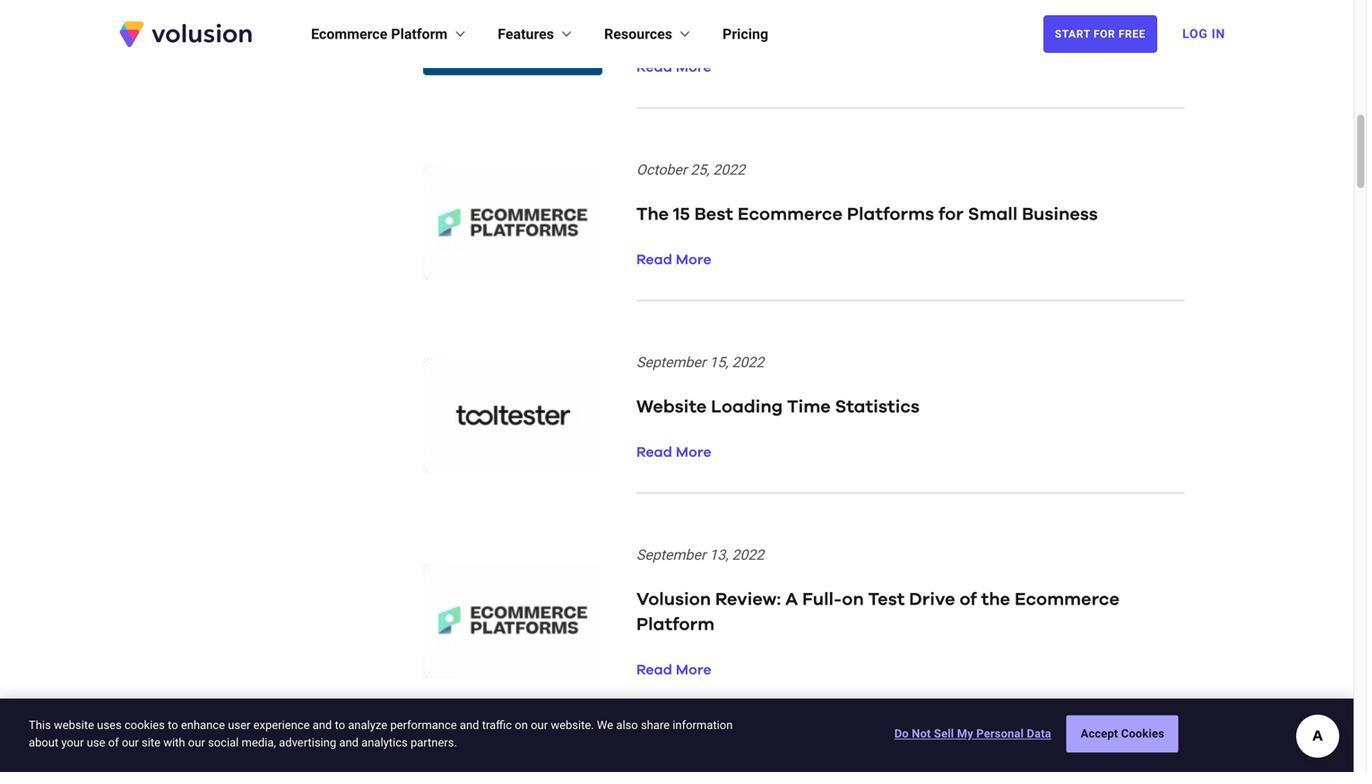 Task type: describe. For each thing, give the bounding box(es) containing it.
1 to from the left
[[168, 719, 178, 733]]

of inside this website uses cookies to enhance user experience and to analyze performance and traffic on our website. we also share information about your use of our site with our social media, advertising and analytics partners.
[[108, 737, 119, 750]]

start for free
[[1055, 28, 1146, 40]]

on inside volusion review: a full-on test drive of the ecommerce platform
[[842, 591, 864, 609]]

advertising
[[279, 737, 336, 750]]

features button
[[498, 23, 576, 45]]

this website uses cookies to enhance user experience and to analyze performance and traffic on our website. we also share information about your use of our site with our social media, advertising and analytics partners.
[[29, 719, 733, 750]]

read more link for september 15, 2022
[[637, 446, 712, 460]]

shopping
[[1044, 0, 1128, 6]]

log in
[[1183, 26, 1226, 41]]

site
[[142, 737, 161, 750]]

on inside this website uses cookies to enhance user experience and to analyze performance and traffic on our website. we also share information about your use of our site with our social media, advertising and analytics partners.
[[515, 719, 528, 733]]

read more link for september 13, 2022
[[637, 664, 712, 678]]

features
[[498, 26, 554, 43]]

start
[[1055, 28, 1091, 40]]

read more for september 15, 2022
[[637, 446, 712, 460]]

of
[[929, 0, 949, 6]]

platforms
[[847, 206, 934, 224]]

platform inside volusion review: a full-on test drive of the ecommerce platform
[[637, 616, 715, 634]]

analysis
[[851, 0, 924, 6]]

a inside volusion review: a full-on test drive of the ecommerce platform
[[786, 591, 798, 609]]

not
[[912, 728, 931, 741]]

read more for september 13, 2022
[[637, 664, 712, 678]]

do not sell my personal data
[[895, 728, 1052, 741]]

website loading time statistics
[[637, 399, 920, 417]]

loading
[[711, 399, 783, 417]]

resources
[[604, 26, 673, 43]]

2022 for best
[[713, 161, 745, 178]]

october
[[637, 161, 687, 178]]

read more for october 25, 2022
[[637, 253, 712, 268]]

september 13, 2022
[[637, 547, 764, 564]]

october 25, 2022
[[637, 161, 745, 178]]

review:
[[715, 591, 781, 609]]

0 horizontal spatial our
[[122, 737, 139, 750]]

read more link for volusion pros and cons: analysis of a popular shopping cart software
[[637, 61, 712, 75]]

website.
[[551, 719, 594, 733]]

logo image for october 25, 2022
[[423, 166, 602, 281]]

the
[[637, 206, 669, 224]]

15,
[[710, 354, 729, 371]]

a inside volusion pros and cons: analysis of a popular shopping cart software
[[954, 0, 966, 6]]

15
[[673, 206, 690, 224]]

my
[[957, 728, 974, 741]]

also
[[616, 719, 638, 733]]

your
[[61, 737, 84, 750]]

analyze
[[348, 719, 387, 733]]

and left traffic
[[460, 719, 479, 733]]

and up "advertising"
[[313, 719, 332, 733]]

2 horizontal spatial our
[[531, 719, 548, 733]]

more for 25,
[[676, 253, 712, 268]]

start for free link
[[1044, 15, 1158, 53]]

accept
[[1081, 728, 1118, 741]]

read more for volusion pros and cons: analysis of a popular shopping cart software
[[637, 61, 712, 75]]

small
[[968, 206, 1018, 224]]

ecommerce inside volusion review: a full-on test drive of the ecommerce platform
[[1015, 591, 1120, 609]]

read more link for october 25, 2022
[[637, 253, 712, 268]]

more for pros
[[676, 61, 712, 75]]

for
[[939, 206, 964, 224]]

and down "analyze"
[[339, 737, 359, 750]]

information
[[673, 719, 733, 733]]

ecommerce platform
[[311, 26, 448, 43]]

time
[[787, 399, 831, 417]]

logo image for september 15, 2022
[[423, 359, 602, 473]]

traffic
[[482, 719, 512, 733]]

more for 15,
[[676, 446, 712, 460]]

september for volusion review: a full-on test drive of the ecommerce platform
[[637, 547, 706, 564]]

cons:
[[798, 0, 846, 6]]

25,
[[691, 161, 710, 178]]

2022 for a
[[732, 547, 764, 564]]

about
[[29, 737, 58, 750]]

1 vertical spatial ecommerce
[[738, 206, 843, 224]]



Task type: locate. For each thing, give the bounding box(es) containing it.
performance
[[390, 719, 457, 733]]

analytics
[[362, 737, 408, 750]]

the
[[981, 591, 1011, 609]]

of
[[960, 591, 977, 609], [108, 737, 119, 750]]

1 horizontal spatial ecommerce
[[738, 206, 843, 224]]

popular
[[971, 0, 1040, 6]]

read more down the website
[[637, 446, 712, 460]]

logo image for volusion pros and cons: analysis of a popular shopping cart software
[[423, 0, 602, 75]]

enhance
[[181, 719, 225, 733]]

read more link down 15
[[637, 253, 712, 268]]

use
[[87, 737, 105, 750]]

more down the software
[[676, 61, 712, 75]]

volusion
[[637, 0, 711, 6], [637, 591, 711, 609]]

1 vertical spatial september
[[637, 547, 706, 564]]

read more link
[[637, 61, 712, 75], [637, 253, 712, 268], [637, 446, 712, 460], [637, 664, 712, 678]]

on right traffic
[[515, 719, 528, 733]]

read for october 25, 2022
[[637, 253, 673, 268]]

september 15, 2022
[[637, 354, 764, 371]]

1 horizontal spatial platform
[[637, 616, 715, 634]]

0 vertical spatial volusion
[[637, 0, 711, 6]]

volusion inside volusion pros and cons: analysis of a popular shopping cart software
[[637, 0, 711, 6]]

2022 right 13,
[[732, 547, 764, 564]]

4 more from the top
[[676, 664, 712, 678]]

read for september 13, 2022
[[637, 664, 673, 678]]

2 read more from the top
[[637, 253, 712, 268]]

read for september 15, 2022
[[637, 446, 673, 460]]

1 horizontal spatial of
[[960, 591, 977, 609]]

to
[[168, 719, 178, 733], [335, 719, 345, 733]]

read up 'share'
[[637, 664, 673, 678]]

ecommerce
[[311, 26, 388, 43], [738, 206, 843, 224], [1015, 591, 1120, 609]]

1 read more from the top
[[637, 61, 712, 75]]

with
[[163, 737, 185, 750]]

2 september from the top
[[637, 547, 706, 564]]

platform inside dropdown button
[[391, 26, 448, 43]]

our left website.
[[531, 719, 548, 733]]

read more down 15
[[637, 253, 712, 268]]

our left site
[[122, 737, 139, 750]]

free
[[1119, 28, 1146, 40]]

in
[[1212, 26, 1226, 41]]

the 15 best ecommerce platforms for small business
[[637, 206, 1098, 224]]

volusion down september 13, 2022
[[637, 591, 711, 609]]

2022 for time
[[732, 354, 764, 371]]

pros
[[715, 0, 755, 6]]

september for website loading time statistics
[[637, 354, 706, 371]]

0 horizontal spatial ecommerce
[[311, 26, 388, 43]]

do
[[895, 728, 909, 741]]

do not sell my personal data button
[[895, 717, 1052, 753]]

website
[[637, 399, 707, 417]]

2 to from the left
[[335, 719, 345, 733]]

1 horizontal spatial to
[[335, 719, 345, 733]]

more for 13,
[[676, 664, 712, 678]]

and right pros
[[759, 0, 793, 6]]

and
[[759, 0, 793, 6], [313, 719, 332, 733], [460, 719, 479, 733], [339, 737, 359, 750]]

website
[[54, 719, 94, 733]]

best
[[695, 206, 733, 224]]

this
[[29, 719, 51, 733]]

0 horizontal spatial on
[[515, 719, 528, 733]]

1 horizontal spatial a
[[954, 0, 966, 6]]

0 horizontal spatial to
[[168, 719, 178, 733]]

3 read more from the top
[[637, 446, 712, 460]]

more up information in the bottom of the page
[[676, 664, 712, 678]]

accept cookies
[[1081, 728, 1165, 741]]

2 vertical spatial 2022
[[732, 547, 764, 564]]

our
[[531, 719, 548, 733], [122, 737, 139, 750], [188, 737, 205, 750]]

uses
[[97, 719, 122, 733]]

accept cookies button
[[1067, 716, 1179, 753]]

2022 right 15,
[[732, 354, 764, 371]]

1 vertical spatial a
[[786, 591, 798, 609]]

2 horizontal spatial ecommerce
[[1015, 591, 1120, 609]]

of inside volusion review: a full-on test drive of the ecommerce platform
[[960, 591, 977, 609]]

social
[[208, 737, 239, 750]]

cookies
[[1121, 728, 1165, 741]]

cookies
[[125, 719, 165, 733]]

logo image
[[423, 0, 602, 75], [423, 166, 602, 281], [423, 359, 602, 473], [423, 564, 602, 679]]

0 vertical spatial a
[[954, 0, 966, 6]]

share
[[641, 719, 670, 733]]

to up with
[[168, 719, 178, 733]]

2 volusion from the top
[[637, 591, 711, 609]]

1 read from the top
[[637, 61, 673, 75]]

experience
[[253, 719, 310, 733]]

0 horizontal spatial of
[[108, 737, 119, 750]]

cart
[[1133, 0, 1173, 6]]

4 read more link from the top
[[637, 664, 712, 678]]

read more link down the website
[[637, 446, 712, 460]]

ecommerce platform button
[[311, 23, 469, 45]]

read
[[637, 61, 673, 75], [637, 253, 673, 268], [637, 446, 673, 460], [637, 664, 673, 678]]

0 vertical spatial september
[[637, 354, 706, 371]]

for
[[1094, 28, 1116, 40]]

pricing
[[723, 26, 769, 43]]

2022
[[713, 161, 745, 178], [732, 354, 764, 371], [732, 547, 764, 564]]

september up the website
[[637, 354, 706, 371]]

resources button
[[604, 23, 694, 45]]

1 vertical spatial platform
[[637, 616, 715, 634]]

privacy alert dialog
[[0, 699, 1354, 773]]

1 logo image from the top
[[423, 0, 602, 75]]

1 vertical spatial of
[[108, 737, 119, 750]]

3 read from the top
[[637, 446, 673, 460]]

platform
[[391, 26, 448, 43], [637, 616, 715, 634]]

1 vertical spatial on
[[515, 719, 528, 733]]

read for volusion pros and cons: analysis of a popular shopping cart software
[[637, 61, 673, 75]]

of right the use at left
[[108, 737, 119, 750]]

read more down resources dropdown button
[[637, 61, 712, 75]]

ecommerce inside dropdown button
[[311, 26, 388, 43]]

data
[[1027, 728, 1052, 741]]

pricing link
[[723, 23, 769, 45]]

log
[[1183, 26, 1208, 41]]

4 read from the top
[[637, 664, 673, 678]]

0 vertical spatial 2022
[[713, 161, 745, 178]]

read down resources dropdown button
[[637, 61, 673, 75]]

read more up 'share'
[[637, 664, 712, 678]]

4 logo image from the top
[[423, 564, 602, 679]]

on left test
[[842, 591, 864, 609]]

volusion review: a full-on test drive of the ecommerce platform
[[637, 591, 1120, 634]]

read more
[[637, 61, 712, 75], [637, 253, 712, 268], [637, 446, 712, 460], [637, 664, 712, 678]]

test
[[868, 591, 905, 609]]

a
[[954, 0, 966, 6], [786, 591, 798, 609]]

full-
[[803, 591, 842, 609]]

more
[[676, 61, 712, 75], [676, 253, 712, 268], [676, 446, 712, 460], [676, 664, 712, 678]]

2 more from the top
[[676, 253, 712, 268]]

1 horizontal spatial our
[[188, 737, 205, 750]]

2 read from the top
[[637, 253, 673, 268]]

on
[[842, 591, 864, 609], [515, 719, 528, 733]]

sell
[[934, 728, 954, 741]]

more down the website
[[676, 446, 712, 460]]

media,
[[242, 737, 276, 750]]

13,
[[710, 547, 729, 564]]

1 horizontal spatial on
[[842, 591, 864, 609]]

2022 right 25,
[[713, 161, 745, 178]]

1 read more link from the top
[[637, 61, 712, 75]]

0 vertical spatial platform
[[391, 26, 448, 43]]

personal
[[977, 728, 1024, 741]]

0 vertical spatial of
[[960, 591, 977, 609]]

log in link
[[1172, 14, 1237, 54]]

user
[[228, 719, 251, 733]]

a left full- on the right
[[786, 591, 798, 609]]

1 vertical spatial 2022
[[732, 354, 764, 371]]

drive
[[909, 591, 956, 609]]

volusion for volusion pros and cons: analysis of a popular shopping cart software
[[637, 0, 711, 6]]

we
[[597, 719, 613, 733]]

0 vertical spatial ecommerce
[[311, 26, 388, 43]]

read more link down resources dropdown button
[[637, 61, 712, 75]]

0 vertical spatial on
[[842, 591, 864, 609]]

0 horizontal spatial platform
[[391, 26, 448, 43]]

software
[[637, 13, 717, 31]]

and inside volusion pros and cons: analysis of a popular shopping cart software
[[759, 0, 793, 6]]

business
[[1022, 206, 1098, 224]]

2 logo image from the top
[[423, 166, 602, 281]]

3 read more link from the top
[[637, 446, 712, 460]]

2 vertical spatial ecommerce
[[1015, 591, 1120, 609]]

read down the
[[637, 253, 673, 268]]

2 read more link from the top
[[637, 253, 712, 268]]

of left the
[[960, 591, 977, 609]]

volusion for volusion review: a full-on test drive of the ecommerce platform
[[637, 591, 711, 609]]

1 more from the top
[[676, 61, 712, 75]]

partners.
[[411, 737, 457, 750]]

volusion pros and cons: analysis of a popular shopping cart software
[[637, 0, 1173, 31]]

4 read more from the top
[[637, 664, 712, 678]]

logo image for september 13, 2022
[[423, 564, 602, 679]]

volusion inside volusion review: a full-on test drive of the ecommerce platform
[[637, 591, 711, 609]]

more down 15
[[676, 253, 712, 268]]

read more link up 'share'
[[637, 664, 712, 678]]

to left "analyze"
[[335, 719, 345, 733]]

1 vertical spatial volusion
[[637, 591, 711, 609]]

read down the website
[[637, 446, 673, 460]]

3 logo image from the top
[[423, 359, 602, 473]]

volusion up the software
[[637, 0, 711, 6]]

statistics
[[835, 399, 920, 417]]

our down enhance
[[188, 737, 205, 750]]

3 more from the top
[[676, 446, 712, 460]]

a right of on the top of page
[[954, 0, 966, 6]]

1 september from the top
[[637, 354, 706, 371]]

september left 13,
[[637, 547, 706, 564]]

0 horizontal spatial a
[[786, 591, 798, 609]]

1 volusion from the top
[[637, 0, 711, 6]]



Task type: vqa. For each thing, say whether or not it's contained in the screenshot.
Do Not Sell My Personal Data button
yes



